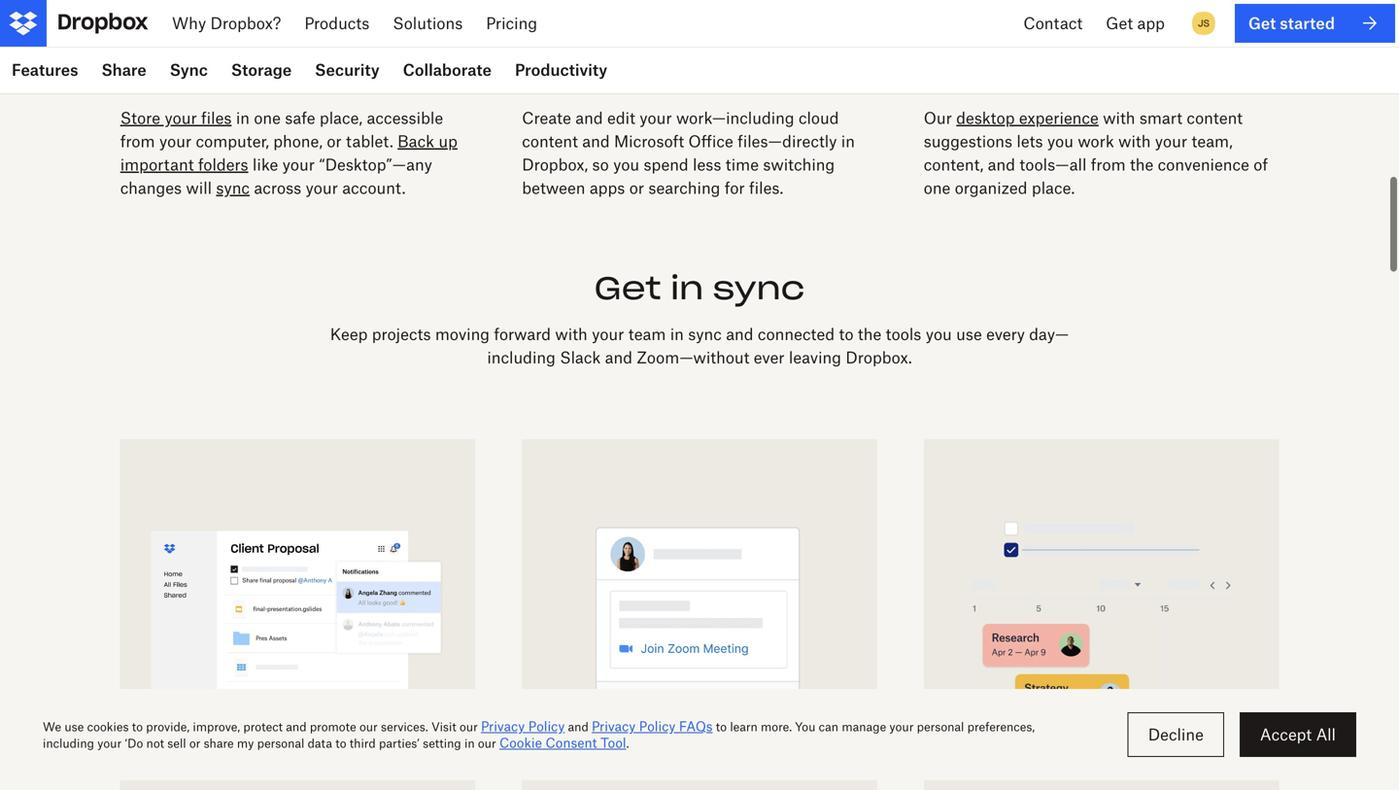 Task type: locate. For each thing, give the bounding box(es) containing it.
place.
[[1032, 178, 1075, 197]]

get left started
[[1249, 14, 1277, 32]]

anywhere
[[330, 64, 405, 83]]

work
[[1078, 132, 1115, 151]]

computer,
[[196, 132, 269, 151]]

back
[[398, 132, 435, 151]]

store for store your files
[[120, 108, 160, 127]]

content up the team,
[[1187, 108, 1243, 127]]

sync up connected
[[713, 268, 805, 308]]

0 vertical spatial files
[[254, 64, 286, 83]]

1 vertical spatial one
[[924, 178, 951, 197]]

and up zoom—without
[[726, 325, 754, 344]]

0 horizontal spatial the
[[858, 325, 882, 344]]

between
[[522, 178, 586, 197]]

back up important folders
[[120, 132, 458, 174]]

you down 'experience'
[[1048, 132, 1074, 151]]

2 horizontal spatial from
[[1091, 155, 1126, 174]]

get inside dropdown button
[[1107, 14, 1134, 33]]

0 vertical spatial one
[[254, 108, 281, 127]]

productivity button
[[504, 47, 619, 93]]

or down place,
[[327, 132, 342, 151]]

including
[[487, 348, 556, 367]]

1 store from the top
[[120, 64, 162, 83]]

1 horizontal spatial get
[[1107, 14, 1134, 33]]

0 horizontal spatial content
[[522, 132, 578, 151]]

sync
[[216, 178, 250, 197], [713, 268, 805, 308], [689, 325, 722, 344]]

the inside the "with smart content suggestions lets you work with your team, content, and tools—all from the convenience of one organized place."
[[1131, 155, 1154, 174]]

one down content,
[[924, 178, 951, 197]]

2 horizontal spatial you
[[1048, 132, 1074, 151]]

and inside the "with smart content suggestions lets you work with your team, content, and tools—all from the convenience of one organized place."
[[988, 155, 1016, 174]]

spend
[[644, 155, 689, 174]]

with up slack
[[556, 325, 588, 344]]

get for get started
[[1249, 14, 1277, 32]]

from
[[290, 64, 326, 83], [120, 132, 155, 151], [1091, 155, 1126, 174]]

2 store from the top
[[120, 108, 160, 127]]

you inside create and edit your work—including cloud content and microsoft office files—directly in dropbox, so you spend less time switching between apps or searching for files.
[[614, 155, 640, 174]]

2 vertical spatial sync
[[689, 325, 722, 344]]

get down various dropbox interfaces for communication and collaboration image
[[1107, 14, 1134, 33]]

every
[[987, 325, 1025, 344]]

pricing link
[[475, 0, 549, 47]]

1 vertical spatial content
[[1187, 108, 1243, 127]]

from up important
[[120, 132, 155, 151]]

a dropbox user profile with integrated options to join a zoom meeting or message on slack. image
[[553, 470, 846, 764]]

store left sync
[[120, 64, 162, 83]]

from inside the "with smart content suggestions lets you work with your team, content, and tools—all from the convenience of one organized place."
[[1091, 155, 1126, 174]]

2 horizontal spatial content
[[1187, 108, 1243, 127]]

content up edit
[[627, 64, 686, 83]]

and up the so
[[583, 132, 610, 151]]

or right apps
[[630, 178, 645, 197]]

1 horizontal spatial content
[[627, 64, 686, 83]]

store your files link
[[120, 108, 232, 127]]

features
[[12, 60, 78, 79]]

1 vertical spatial from
[[120, 132, 155, 151]]

will
[[186, 178, 212, 197]]

security
[[315, 60, 380, 79]]

your
[[590, 64, 624, 83], [165, 108, 197, 127], [640, 108, 672, 127], [159, 132, 192, 151], [1156, 132, 1188, 151], [283, 155, 315, 174], [306, 178, 338, 197], [592, 325, 624, 344]]

your right "across"
[[306, 178, 338, 197]]

or inside create and edit your work—including cloud content and microsoft office files—directly in dropbox, so you spend less time switching between apps or searching for files.
[[630, 178, 645, 197]]

sync
[[170, 60, 208, 79]]

0 vertical spatial or
[[327, 132, 342, 151]]

get
[[1249, 14, 1277, 32], [1107, 14, 1134, 33], [595, 268, 662, 308]]

1 horizontal spatial one
[[924, 178, 951, 197]]

bring all your content together
[[522, 64, 756, 83]]

across
[[254, 178, 302, 197]]

one
[[254, 108, 281, 127], [924, 178, 951, 197]]

0 vertical spatial you
[[1048, 132, 1074, 151]]

a client proposal created in dropbox is shared with multiple users who have left feedback image
[[151, 470, 444, 764]]

0 vertical spatial the
[[1131, 155, 1154, 174]]

collaborate
[[403, 60, 492, 79]]

various dropbox interfaces for communication and collaboration image
[[955, 0, 1248, 10]]

sync up zoom—without
[[689, 325, 722, 344]]

and up organized
[[988, 155, 1016, 174]]

content down the create
[[522, 132, 578, 151]]

0 vertical spatial from
[[290, 64, 326, 83]]

your down smart
[[1156, 132, 1188, 151]]

the
[[1131, 155, 1154, 174], [858, 325, 882, 344]]

your up slack
[[592, 325, 624, 344]]

the right to
[[858, 325, 882, 344]]

from up safe
[[290, 64, 326, 83]]

create and edit your work—including cloud content and microsoft office files—directly in dropbox, so you spend less time switching between apps or searching for files.
[[522, 108, 855, 197]]

desktop experience link
[[957, 108, 1099, 127]]

dropbox timeline feature with collaborator icons and dates. image
[[955, 470, 1248, 764]]

0 vertical spatial store
[[120, 64, 162, 83]]

keep
[[330, 325, 368, 344]]

1 horizontal spatial you
[[926, 325, 952, 344]]

0 horizontal spatial you
[[614, 155, 640, 174]]

0 vertical spatial sync
[[216, 178, 250, 197]]

tools
[[886, 325, 922, 344]]

in up zoom—without
[[670, 325, 684, 344]]

1 vertical spatial store
[[120, 108, 160, 127]]

get up team
[[595, 268, 662, 308]]

tablet.
[[346, 132, 394, 151]]

in up computer,
[[236, 108, 250, 127]]

the down smart
[[1131, 155, 1154, 174]]

with down smart
[[1119, 132, 1151, 151]]

suggestions
[[924, 132, 1013, 151]]

zoom—without
[[637, 348, 750, 367]]

get for get app
[[1107, 14, 1134, 33]]

sync across your account.
[[216, 178, 406, 197]]

get in sync
[[595, 268, 805, 308]]

get for get in sync
[[595, 268, 662, 308]]

in right files—directly
[[842, 132, 855, 151]]

organized
[[955, 178, 1028, 197]]

your down the phone,
[[283, 155, 315, 174]]

0 horizontal spatial one
[[254, 108, 281, 127]]

app
[[1138, 14, 1165, 33]]

slack
[[560, 348, 601, 367]]

solutions
[[393, 14, 463, 33]]

1 horizontal spatial or
[[630, 178, 645, 197]]

your right all
[[590, 64, 624, 83]]

files
[[254, 64, 286, 83], [201, 108, 232, 127]]

files right access
[[254, 64, 286, 83]]

one left safe
[[254, 108, 281, 127]]

like
[[253, 155, 278, 174]]

and down team
[[605, 348, 633, 367]]

sync down the folders
[[216, 178, 250, 197]]

2 vertical spatial content
[[522, 132, 578, 151]]

you for bring all your content together
[[614, 155, 640, 174]]

forward
[[494, 325, 551, 344]]

content inside create and edit your work—including cloud content and microsoft office files—directly in dropbox, so you spend less time switching between apps or searching for files.
[[522, 132, 578, 151]]

from inside the in one safe place, accessible from your computer, phone, or tablet.
[[120, 132, 155, 151]]

1 vertical spatial or
[[630, 178, 645, 197]]

from down work
[[1091, 155, 1126, 174]]

cloud
[[799, 108, 839, 127]]

1 horizontal spatial the
[[1131, 155, 1154, 174]]

important
[[120, 155, 194, 174]]

solutions button
[[381, 0, 475, 47]]

to
[[839, 325, 854, 344]]

with inside keep projects moving forward with your team in sync and connected to the tools you use every day— including slack and zoom—without ever leaving dropbox.
[[556, 325, 588, 344]]

2 horizontal spatial get
[[1249, 14, 1277, 32]]

2 vertical spatial with
[[556, 325, 588, 344]]

storage
[[231, 60, 292, 79]]

moving
[[435, 325, 490, 344]]

content
[[627, 64, 686, 83], [1187, 108, 1243, 127], [522, 132, 578, 151]]

or inside the in one safe place, accessible from your computer, phone, or tablet.
[[327, 132, 342, 151]]

1 vertical spatial you
[[614, 155, 640, 174]]

your down store your files link
[[159, 132, 192, 151]]

you
[[1048, 132, 1074, 151], [614, 155, 640, 174], [926, 325, 952, 344]]

your inside create and edit your work—including cloud content and microsoft office files—directly in dropbox, so you spend less time switching between apps or searching for files.
[[640, 108, 672, 127]]

like your "desktop"—any changes will
[[120, 155, 433, 197]]

0 horizontal spatial files
[[201, 108, 232, 127]]

team,
[[1192, 132, 1233, 151]]

edit
[[608, 108, 636, 127]]

sync link
[[216, 178, 250, 197]]

productivity
[[515, 60, 608, 79]]

1 horizontal spatial files
[[254, 64, 286, 83]]

features link
[[0, 47, 90, 93]]

up
[[439, 132, 458, 151]]

so
[[593, 155, 609, 174]]

store up important
[[120, 108, 160, 127]]

get started
[[1249, 14, 1336, 32]]

2 vertical spatial you
[[926, 325, 952, 344]]

you left use
[[926, 325, 952, 344]]

0 horizontal spatial from
[[120, 132, 155, 151]]

sync button
[[158, 47, 220, 93]]

1 vertical spatial the
[[858, 325, 882, 344]]

0 horizontal spatial get
[[595, 268, 662, 308]]

with up work
[[1104, 108, 1136, 127]]

0 horizontal spatial or
[[327, 132, 342, 151]]

lets
[[1017, 132, 1044, 151]]

in one safe place, accessible from your computer, phone, or tablet.
[[120, 108, 443, 151]]

tools—all
[[1020, 155, 1087, 174]]

why dropbox?
[[172, 14, 281, 33]]

you inside keep projects moving forward with your team in sync and connected to the tools you use every day— including slack and zoom—without ever leaving dropbox.
[[926, 325, 952, 344]]

1 horizontal spatial from
[[290, 64, 326, 83]]

your up microsoft
[[640, 108, 672, 127]]

searching
[[649, 178, 721, 197]]

connected
[[758, 325, 835, 344]]

2 vertical spatial from
[[1091, 155, 1126, 174]]

get app
[[1107, 14, 1165, 33]]

you right the so
[[614, 155, 640, 174]]

create
[[522, 108, 572, 127]]

files up computer,
[[201, 108, 232, 127]]



Task type: vqa. For each thing, say whether or not it's contained in the screenshot.
doc related to Create Paper doc
no



Task type: describe. For each thing, give the bounding box(es) containing it.
why
[[172, 14, 206, 33]]

1 vertical spatial sync
[[713, 268, 805, 308]]

switching
[[763, 155, 835, 174]]

security button
[[303, 47, 391, 93]]

you inside the "with smart content suggestions lets you work with your team, content, and tools—all from the convenience of one organized place."
[[1048, 132, 1074, 151]]

products button
[[293, 0, 381, 47]]

for
[[725, 178, 745, 197]]

convenience
[[1158, 155, 1250, 174]]

ever
[[754, 348, 785, 367]]

store your files
[[120, 108, 232, 127]]

our desktop experience
[[924, 108, 1099, 127]]

desktop
[[957, 108, 1015, 127]]

your down 'sync' dropdown button on the left top of the page
[[165, 108, 197, 127]]

time
[[726, 155, 759, 174]]

0 vertical spatial content
[[627, 64, 686, 83]]

in inside the in one safe place, accessible from your computer, phone, or tablet.
[[236, 108, 250, 127]]

day—
[[1030, 325, 1070, 344]]

products
[[305, 14, 370, 33]]

collaborate button
[[391, 47, 504, 93]]

less
[[693, 155, 722, 174]]

dropbox?
[[210, 14, 281, 33]]

with smart content suggestions lets you work with your team, content, and tools—all from the convenience of one organized place.
[[924, 108, 1269, 197]]

you for get in sync
[[926, 325, 952, 344]]

folders
[[198, 155, 248, 174]]

storage button
[[220, 47, 303, 93]]

use
[[957, 325, 983, 344]]

office
[[689, 132, 734, 151]]

of
[[1254, 155, 1269, 174]]

1 vertical spatial files
[[201, 108, 232, 127]]

"desktop"—any
[[319, 155, 433, 174]]

experience
[[1020, 108, 1099, 127]]

your inside keep projects moving forward with your team in sync and connected to the tools you use every day— including slack and zoom—without ever leaving dropbox.
[[592, 325, 624, 344]]

in inside keep projects moving forward with your team in sync and connected to the tools you use every day— including slack and zoom—without ever leaving dropbox.
[[670, 325, 684, 344]]

0 vertical spatial with
[[1104, 108, 1136, 127]]

bring
[[522, 64, 564, 83]]

js
[[1198, 17, 1210, 29]]

place,
[[320, 108, 363, 127]]

one inside the "with smart content suggestions lets you work with your team, content, and tools—all from the convenience of one organized place."
[[924, 178, 951, 197]]

pricing
[[486, 14, 538, 33]]

sync inside keep projects moving forward with your team in sync and connected to the tools you use every day— including slack and zoom—without ever leaving dropbox.
[[689, 325, 722, 344]]

content inside the "with smart content suggestions lets you work with your team, content, and tools—all from the convenience of one organized place."
[[1187, 108, 1243, 127]]

leaving
[[789, 348, 842, 367]]

your inside the in one safe place, accessible from your computer, phone, or tablet.
[[159, 132, 192, 151]]

get started link
[[1235, 4, 1396, 43]]

account.
[[342, 178, 406, 197]]

apps
[[590, 178, 625, 197]]

work—including
[[677, 108, 795, 127]]

why dropbox? button
[[160, 0, 293, 47]]

changes
[[120, 178, 182, 197]]

content,
[[924, 155, 984, 174]]

your inside like your "desktop"—any changes will
[[283, 155, 315, 174]]

dropbox,
[[522, 155, 588, 174]]

js button
[[1189, 8, 1220, 39]]

contact
[[1024, 14, 1083, 33]]

your inside the "with smart content suggestions lets you work with your team, content, and tools—all from the convenience of one organized place."
[[1156, 132, 1188, 151]]

and left access
[[166, 64, 194, 83]]

store and access files from anywhere
[[120, 64, 405, 83]]

back up important folders link
[[120, 132, 458, 174]]

started
[[1281, 14, 1336, 32]]

in up keep projects moving forward with your team in sync and connected to the tools you use every day— including slack and zoom—without ever leaving dropbox.
[[671, 268, 704, 308]]

share button
[[90, 47, 158, 93]]

together
[[690, 64, 756, 83]]

team
[[629, 325, 666, 344]]

smart
[[1140, 108, 1183, 127]]

get app button
[[1095, 0, 1177, 47]]

contact button
[[1012, 0, 1095, 47]]

the inside keep projects moving forward with your team in sync and connected to the tools you use every day— including slack and zoom—without ever leaving dropbox.
[[858, 325, 882, 344]]

phone,
[[273, 132, 323, 151]]

microsoft
[[614, 132, 685, 151]]

one inside the in one safe place, accessible from your computer, phone, or tablet.
[[254, 108, 281, 127]]

files—directly
[[738, 132, 837, 151]]

access
[[198, 64, 250, 83]]

store for store and access files from anywhere
[[120, 64, 162, 83]]

projects
[[372, 325, 431, 344]]

keep projects moving forward with your team in sync and connected to the tools you use every day— including slack and zoom—without ever leaving dropbox.
[[330, 325, 1070, 367]]

accessible
[[367, 108, 443, 127]]

and left edit
[[576, 108, 603, 127]]

our
[[924, 108, 953, 127]]

safe
[[285, 108, 316, 127]]

1 vertical spatial with
[[1119, 132, 1151, 151]]

dropbox.
[[846, 348, 913, 367]]

in inside create and edit your work—including cloud content and microsoft office files—directly in dropbox, so you spend less time switching between apps or searching for files.
[[842, 132, 855, 151]]



